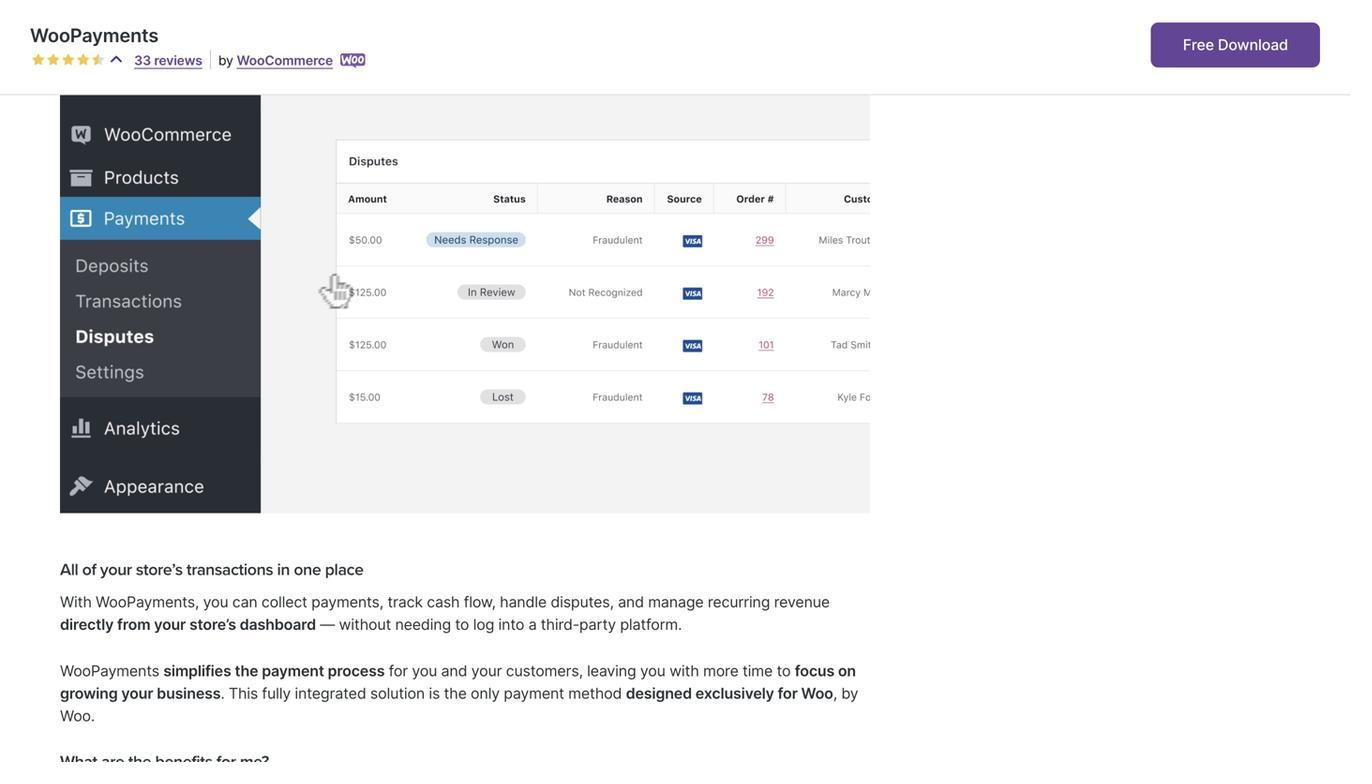 Task type: describe. For each thing, give the bounding box(es) containing it.
handle
[[500, 593, 547, 611]]

your up only
[[471, 662, 502, 680]]

woocommerce link
[[237, 53, 333, 68]]

1 horizontal spatial you
[[412, 662, 437, 680]]

your inside with woopayments, you can collect payments, track cash flow, handle disputes, and manage recurring revenue directly from your store's dashboard — without needing to log into a third-party platform.
[[154, 615, 186, 634]]

woo
[[801, 685, 833, 703]]

download
[[1218, 36, 1288, 54]]

process
[[328, 662, 385, 680]]

disputes,
[[551, 593, 614, 611]]

platform.
[[620, 615, 682, 634]]

focus
[[795, 662, 835, 680]]

free download
[[1183, 36, 1288, 54]]

woopayments for woopayments simplifies the payment process for you and your customers, leaving you with more time to
[[60, 662, 159, 680]]

0 vertical spatial store's
[[136, 560, 183, 580]]

33
[[134, 53, 151, 68]]

your inside focus on growing your business
[[121, 685, 153, 703]]

one
[[294, 560, 321, 580]]

without
[[339, 615, 391, 634]]

is
[[429, 685, 440, 703]]

exclusively
[[696, 685, 774, 703]]

of
[[82, 560, 96, 580]]

rate product 2 stars image
[[47, 53, 60, 67]]

with woopayments, you can collect payments, track cash flow, handle disputes, and manage recurring revenue directly from your store's dashboard — without needing to log into a third-party platform.
[[60, 593, 830, 634]]

recurring
[[708, 593, 770, 611]]

method
[[568, 685, 622, 703]]

growing
[[60, 685, 118, 703]]

fully
[[262, 685, 291, 703]]

store's inside with woopayments, you can collect payments, track cash flow, handle disputes, and manage recurring revenue directly from your store's dashboard — without needing to log into a third-party platform.
[[189, 615, 236, 634]]

0 vertical spatial by
[[218, 53, 233, 68]]

transactions
[[187, 560, 273, 580]]

2 horizontal spatial you
[[640, 662, 666, 680]]

designed
[[626, 685, 692, 703]]

by inside , by woo.
[[841, 685, 858, 703]]

woopayments simplifies the payment process for you and your customers, leaving you with more time to
[[60, 662, 795, 680]]

dashboard
[[240, 615, 316, 634]]

cash
[[427, 593, 460, 611]]

on
[[838, 662, 856, 680]]

rate product 5 stars image
[[92, 53, 105, 67]]

place
[[325, 560, 363, 580]]

woopayments,
[[96, 593, 199, 611]]

to inside with woopayments, you can collect payments, track cash flow, handle disputes, and manage recurring revenue directly from your store's dashboard — without needing to log into a third-party platform.
[[455, 615, 469, 634]]

rate product 4 stars image
[[77, 53, 90, 67]]

,
[[833, 685, 837, 703]]

into
[[498, 615, 524, 634]]

rate product 3 stars image
[[62, 53, 75, 67]]

rate product 1 star image
[[32, 53, 45, 67]]

33 reviews
[[134, 53, 202, 68]]



Task type: locate. For each thing, give the bounding box(es) containing it.
and inside with woopayments, you can collect payments, track cash flow, handle disputes, and manage recurring revenue directly from your store's dashboard — without needing to log into a third-party platform.
[[618, 593, 644, 611]]

—
[[320, 615, 335, 634]]

your
[[100, 560, 132, 580], [154, 615, 186, 634], [471, 662, 502, 680], [121, 685, 153, 703]]

woopayments up growing
[[60, 662, 159, 680]]

manage
[[648, 593, 704, 611]]

track
[[388, 593, 423, 611]]

woopayments
[[30, 24, 159, 47], [60, 662, 159, 680]]

the up the this
[[235, 662, 258, 680]]

0 horizontal spatial the
[[235, 662, 258, 680]]

1 vertical spatial for
[[778, 685, 798, 703]]

the
[[235, 662, 258, 680], [444, 685, 467, 703]]

for left "woo" in the bottom of the page
[[778, 685, 798, 703]]

developed by woocommerce image
[[340, 53, 366, 68]]

your down woopayments,
[[154, 615, 186, 634]]

woocommerce
[[237, 53, 333, 68]]

0 vertical spatial to
[[455, 615, 469, 634]]

you up designed
[[640, 662, 666, 680]]

your right growing
[[121, 685, 153, 703]]

0 horizontal spatial you
[[203, 593, 228, 611]]

store's
[[136, 560, 183, 580], [189, 615, 236, 634]]

.
[[221, 685, 225, 703]]

1 vertical spatial and
[[441, 662, 467, 680]]

1 horizontal spatial and
[[618, 593, 644, 611]]

directly
[[60, 615, 114, 634]]

1 horizontal spatial by
[[841, 685, 858, 703]]

1 vertical spatial by
[[841, 685, 858, 703]]

0 horizontal spatial to
[[455, 615, 469, 634]]

1 vertical spatial store's
[[189, 615, 236, 634]]

solution
[[370, 685, 425, 703]]

woopayments for woopayments
[[30, 24, 159, 47]]

you left can
[[203, 593, 228, 611]]

1 horizontal spatial for
[[778, 685, 798, 703]]

33 reviews link
[[134, 53, 202, 68]]

by
[[218, 53, 233, 68], [841, 685, 858, 703]]

payment
[[262, 662, 324, 680], [504, 685, 564, 703]]

more
[[703, 662, 739, 680]]

the right is
[[444, 685, 467, 703]]

by right ,
[[841, 685, 858, 703]]

all
[[60, 560, 78, 580]]

party
[[579, 615, 616, 634]]

can
[[232, 593, 257, 611]]

for
[[389, 662, 408, 680], [778, 685, 798, 703]]

a
[[528, 615, 537, 634]]

you up is
[[412, 662, 437, 680]]

0 horizontal spatial for
[[389, 662, 408, 680]]

with
[[670, 662, 699, 680]]

0 horizontal spatial and
[[441, 662, 467, 680]]

simplifies
[[163, 662, 231, 680]]

revenue
[[774, 593, 830, 611]]

1 vertical spatial payment
[[504, 685, 564, 703]]

your right of
[[100, 560, 132, 580]]

to left log on the left of page
[[455, 615, 469, 634]]

payment down customers,
[[504, 685, 564, 703]]

, by woo.
[[60, 685, 858, 725]]

1 horizontal spatial store's
[[189, 615, 236, 634]]

1 horizontal spatial to
[[777, 662, 791, 680]]

1 horizontal spatial payment
[[504, 685, 564, 703]]

0 vertical spatial the
[[235, 662, 258, 680]]

by right reviews
[[218, 53, 233, 68]]

flow,
[[464, 593, 496, 611]]

free
[[1183, 36, 1214, 54]]

by woocommerce
[[218, 53, 333, 68]]

and up platform.
[[618, 593, 644, 611]]

payments,
[[311, 593, 384, 611]]

time
[[743, 662, 773, 680]]

third-
[[541, 615, 579, 634]]

1 vertical spatial the
[[444, 685, 467, 703]]

business
[[157, 685, 221, 703]]

0 horizontal spatial payment
[[262, 662, 324, 680]]

1 horizontal spatial the
[[444, 685, 467, 703]]

0 horizontal spatial by
[[218, 53, 233, 68]]

to right time on the right of the page
[[777, 662, 791, 680]]

payment up fully
[[262, 662, 324, 680]]

. this fully integrated solution is the only payment method designed exclusively for woo
[[221, 685, 833, 703]]

free download link
[[1151, 23, 1320, 68]]

store's up woopayments,
[[136, 560, 183, 580]]

needing
[[395, 615, 451, 634]]

0 vertical spatial woopayments
[[30, 24, 159, 47]]

and
[[618, 593, 644, 611], [441, 662, 467, 680]]

reviews
[[154, 53, 202, 68]]

1 vertical spatial woopayments
[[60, 662, 159, 680]]

collect
[[262, 593, 307, 611]]

integrated
[[295, 685, 366, 703]]

only
[[471, 685, 500, 703]]

and up , by woo.
[[441, 662, 467, 680]]

log
[[473, 615, 494, 634]]

0 vertical spatial and
[[618, 593, 644, 611]]

for up solution
[[389, 662, 408, 680]]

woo.
[[60, 707, 95, 725]]

0 horizontal spatial store's
[[136, 560, 183, 580]]

to
[[455, 615, 469, 634], [777, 662, 791, 680]]

this
[[229, 685, 258, 703]]

woopayments up rate product 5 stars "icon"
[[30, 24, 159, 47]]

you inside with woopayments, you can collect payments, track cash flow, handle disputes, and manage recurring revenue directly from your store's dashboard — without needing to log into a third-party platform.
[[203, 593, 228, 611]]

from
[[117, 615, 150, 634]]

0 vertical spatial payment
[[262, 662, 324, 680]]

with
[[60, 593, 92, 611]]

0 vertical spatial for
[[389, 662, 408, 680]]

in
[[277, 560, 290, 580]]

focus on growing your business
[[60, 662, 856, 703]]

you
[[203, 593, 228, 611], [412, 662, 437, 680], [640, 662, 666, 680]]

all of your store's transactions in one place
[[60, 560, 363, 580]]

customers,
[[506, 662, 583, 680]]

1 vertical spatial to
[[777, 662, 791, 680]]

leaving
[[587, 662, 636, 680]]

store's down can
[[189, 615, 236, 634]]



Task type: vqa. For each thing, say whether or not it's contained in the screenshot.
right started
no



